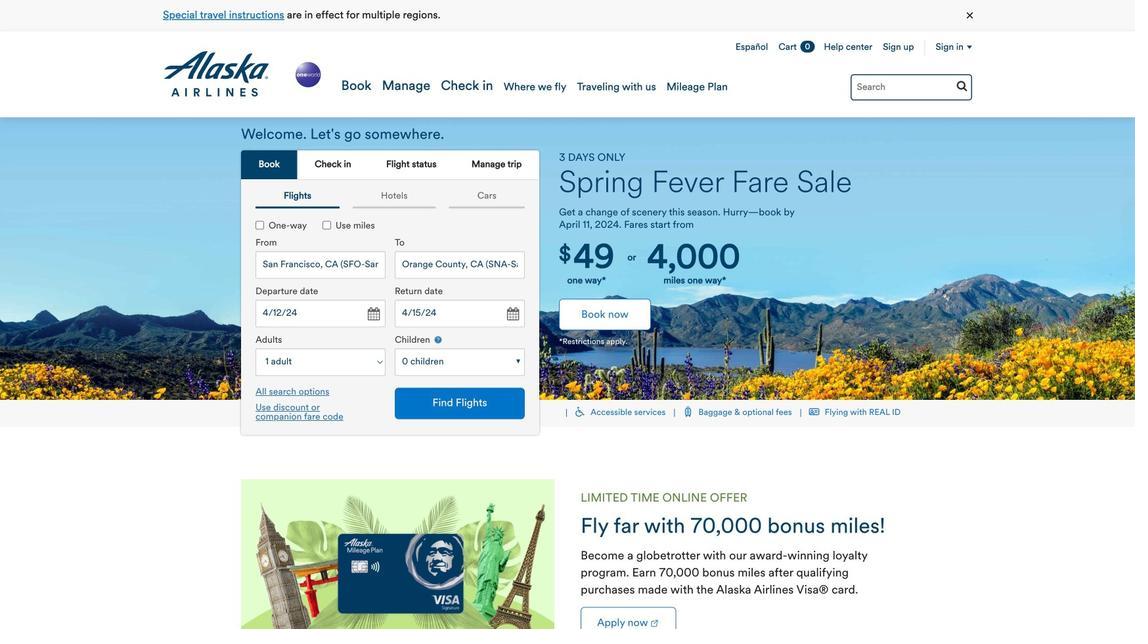 Task type: describe. For each thing, give the bounding box(es) containing it.
0 vertical spatial tab list
[[241, 151, 540, 180]]

open datepicker image
[[364, 305, 383, 324]]

search button image
[[957, 80, 968, 91]]

Search text field
[[851, 74, 973, 101]]

open datepicker image
[[503, 305, 522, 324]]

1 vertical spatial tab list
[[249, 187, 532, 209]]

alaska airlines logo image
[[163, 51, 270, 97]]



Task type: vqa. For each thing, say whether or not it's contained in the screenshot.
first row from the bottom of the page
no



Task type: locate. For each thing, give the bounding box(es) containing it.
None checkbox
[[256, 221, 264, 230]]

yellow flowers and a mountain back drop. element
[[0, 118, 1136, 400]]

None text field
[[256, 251, 386, 279], [395, 251, 525, 279], [256, 300, 386, 328], [256, 251, 386, 279], [395, 251, 525, 279], [256, 300, 386, 328]]

oneworld logo image
[[293, 59, 324, 90]]

tab list
[[241, 151, 540, 180], [249, 187, 532, 209]]

form
[[246, 205, 530, 427]]

None checkbox
[[323, 221, 331, 230]]

None text field
[[395, 300, 525, 328]]



